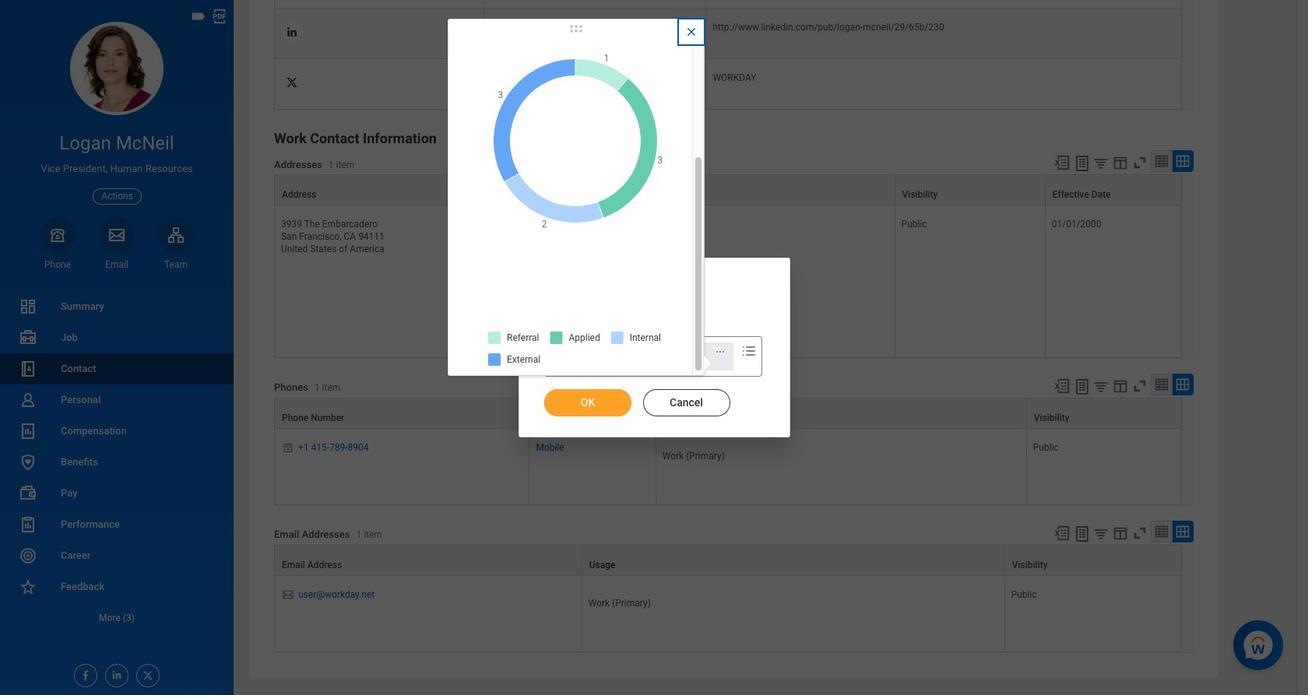Task type: describe. For each thing, give the bounding box(es) containing it.
mail image
[[108, 226, 126, 244]]

3939
[[281, 219, 302, 230]]

pool)
[[626, 357, 651, 369]]

vice
[[41, 163, 60, 175]]

1 for phones
[[315, 383, 320, 394]]

shipping element
[[542, 312, 579, 326]]

1 vertical spatial usage
[[664, 413, 690, 424]]

0 horizontal spatial linkedin image
[[106, 665, 123, 682]]

number
[[311, 413, 345, 424]]

email logan mcneil element
[[99, 259, 135, 271]]

workday assistant region
[[1234, 615, 1290, 671]]

phone button
[[40, 217, 76, 271]]

1 horizontal spatial linkedin image
[[285, 25, 299, 39]]

effective date
[[1053, 190, 1112, 200]]

phone for phone
[[44, 259, 71, 270]]

01/01/2000
[[1052, 219, 1102, 230]]

email button
[[99, 217, 135, 271]]

effective date button
[[1046, 176, 1182, 205]]

row containing address
[[274, 175, 1183, 206]]

1 horizontal spatial contact
[[310, 130, 360, 147]]

navigation pane region
[[0, 0, 234, 696]]

row containing phone number
[[274, 398, 1183, 429]]

team logan mcneil element
[[158, 259, 194, 271]]

+1
[[298, 442, 309, 453]]

(candidate
[[572, 357, 623, 369]]

personal image
[[19, 391, 37, 410]]

user@workday.net link
[[298, 587, 375, 601]]

visibility for addresses
[[1013, 560, 1048, 571]]

team
[[164, 259, 188, 270]]

embarcadero
[[322, 219, 378, 230]]

team link
[[158, 217, 194, 271]]

career
[[61, 550, 91, 562]]

job
[[61, 332, 78, 344]]

list containing summary
[[0, 291, 234, 634]]

email addresses 1 item
[[274, 529, 382, 541]]

3939 the embarcadero san francisco, ca 94111 united states of america
[[281, 219, 385, 255]]

device
[[537, 413, 565, 424]]

address for email address
[[308, 560, 342, 571]]

fullscreen image
[[1132, 525, 1149, 542]]

street
[[542, 334, 567, 345]]

cancel button
[[643, 389, 730, 417]]

career link
[[0, 541, 234, 572]]

415-
[[311, 442, 330, 453]]

ok
[[581, 396, 595, 409]]

click to view/edit grid preferences image for addresses
[[1113, 154, 1130, 172]]

summary
[[61, 301, 104, 312]]

compensation link
[[0, 416, 234, 447]]

http://www.linkedin.com/pub/logan-mcneil/29/65b/230
[[713, 22, 945, 33]]

row containing linkedin
[[274, 9, 1183, 59]]

mobile link
[[536, 439, 565, 453]]

export to excel image for email addresses
[[1054, 525, 1071, 542]]

address button
[[275, 176, 535, 205]]

email for address
[[282, 560, 305, 571]]

tag image
[[190, 8, 207, 25]]

talent
[[649, 343, 678, 355]]

ca
[[344, 232, 356, 243]]

usage for addresses
[[590, 560, 616, 571]]

1 inside the email addresses 1 item
[[356, 530, 362, 541]]

x small image
[[553, 344, 568, 360]]

compensation image
[[19, 422, 37, 441]]

1 vertical spatial visibility
[[1035, 413, 1070, 424]]

move modal image
[[561, 19, 592, 38]]

resources
[[145, 163, 193, 175]]

+1 415-789-8904
[[298, 442, 369, 453]]

the
[[304, 219, 320, 230]]

view team image
[[167, 226, 185, 244]]

row containing email address
[[274, 545, 1183, 576]]

1 vertical spatial public element
[[1034, 439, 1059, 453]]

experienced hr talent (candidate pool) element
[[572, 343, 706, 371]]

3 cell from the left
[[707, 0, 1183, 9]]

close image
[[685, 26, 698, 38]]

america
[[350, 244, 385, 255]]

to
[[565, 319, 574, 332]]

2 cell from the left
[[484, 0, 707, 9]]

mobile
[[536, 442, 565, 453]]

pay link
[[0, 478, 234, 510]]

export to worksheets image
[[1074, 154, 1092, 173]]

pay
[[61, 488, 78, 499]]

summary link
[[0, 291, 234, 323]]

mcneil
[[116, 132, 174, 154]]

select to filter grid data image for addresses
[[1093, 526, 1110, 542]]

usage button for addresses
[[583, 546, 1005, 576]]

job image
[[19, 329, 37, 347]]

business
[[542, 228, 580, 239]]

table image for addresses
[[1155, 154, 1170, 169]]

phone logan mcneil element
[[40, 259, 76, 271]]

2 vertical spatial public element
[[1012, 587, 1038, 601]]

email for addresses
[[274, 529, 299, 541]]

row containing 3939 the embarcadero
[[274, 206, 1183, 358]]

performance link
[[0, 510, 234, 541]]

francisco,
[[299, 232, 342, 243]]

prompts image
[[740, 342, 759, 361]]

0 vertical spatial work (primary) element
[[663, 448, 725, 462]]

performance image
[[19, 516, 37, 534]]

contact inside contact link
[[61, 363, 96, 375]]

phone number button
[[275, 399, 529, 428]]

items selected list
[[542, 256, 629, 348]]

fullscreen image for addresses
[[1132, 154, 1149, 172]]

contact image
[[19, 360, 37, 379]]

business (primary)
[[542, 228, 621, 239]]

phone image
[[281, 442, 295, 454]]

career image
[[19, 547, 37, 566]]

experienced hr talent (candidate pool)
[[572, 343, 678, 369]]

compensation
[[61, 425, 127, 437]]

1 for addresses
[[329, 159, 334, 170]]

personal link
[[0, 385, 234, 416]]

tag to pools
[[544, 319, 605, 332]]

addresses 1 item
[[274, 159, 355, 170]]

cancel
[[670, 396, 704, 409]]

facebook image
[[75, 665, 92, 683]]

mcneil/29/65b/230
[[864, 22, 945, 33]]



Task type: vqa. For each thing, say whether or not it's contained in the screenshot.
middle Usage
yes



Task type: locate. For each thing, give the bounding box(es) containing it.
effective
[[1053, 190, 1090, 200]]

1 horizontal spatial work
[[589, 598, 610, 609]]

1 vertical spatial table image
[[1155, 377, 1170, 393]]

phone
[[44, 259, 71, 270], [282, 413, 309, 424]]

0 vertical spatial addresses
[[274, 159, 322, 170]]

2 select to filter grid data image from the top
[[1093, 526, 1110, 542]]

0 vertical spatial select to filter grid data image
[[1093, 379, 1110, 395]]

benefits image
[[19, 453, 37, 472]]

logan
[[59, 132, 111, 154]]

1 vertical spatial export to worksheets image
[[1074, 525, 1092, 544]]

public for public element to the middle
[[1034, 442, 1059, 453]]

0 vertical spatial work
[[274, 130, 307, 147]]

2 vertical spatial item
[[364, 530, 382, 541]]

address inside 'items selected' "list"
[[569, 334, 604, 345]]

of
[[339, 244, 348, 255]]

pay image
[[19, 485, 37, 503]]

experienced hr talent (candidate pool), press delete to clear value. option
[[550, 343, 734, 371]]

3 row from the top
[[274, 175, 1183, 206]]

email address
[[282, 560, 342, 571]]

contact up addresses 1 item
[[310, 130, 360, 147]]

export to worksheets image for addresses
[[1074, 525, 1092, 544]]

0 vertical spatial public element
[[902, 216, 928, 230]]

0 vertical spatial item
[[336, 159, 355, 170]]

linkedin
[[491, 22, 526, 33]]

2 vertical spatial (primary)
[[612, 598, 651, 609]]

0 vertical spatial expand table image
[[1176, 154, 1191, 169]]

usage button for 1
[[536, 176, 895, 205]]

1 vertical spatial (primary)
[[687, 451, 725, 462]]

email up email address
[[274, 529, 299, 541]]

1 vertical spatial address
[[569, 334, 604, 345]]

fullscreen image for phones
[[1132, 378, 1149, 395]]

0 vertical spatial export to excel image
[[1054, 154, 1071, 172]]

address down pools
[[569, 334, 604, 345]]

list
[[0, 291, 234, 634]]

8 row from the top
[[274, 576, 1183, 653]]

work (primary)
[[663, 451, 725, 462], [589, 598, 651, 609]]

1 row from the top
[[274, 0, 1183, 9]]

personal
[[61, 394, 101, 406]]

toolbar for email addresses
[[1047, 521, 1194, 545]]

street address
[[542, 334, 604, 345]]

public element
[[902, 216, 928, 230], [1034, 439, 1059, 453], [1012, 587, 1038, 601]]

1 export to worksheets image from the top
[[1074, 378, 1092, 396]]

1 vertical spatial item
[[322, 383, 341, 394]]

0 vertical spatial 1
[[329, 159, 334, 170]]

select to filter grid data image
[[1093, 379, 1110, 395], [1093, 526, 1110, 542]]

table image for phones
[[1155, 377, 1170, 393]]

2 vertical spatial address
[[308, 560, 342, 571]]

phones 1 item
[[274, 382, 341, 394]]

select to filter grid data image
[[1093, 155, 1110, 172]]

0 vertical spatial fullscreen image
[[1132, 154, 1149, 172]]

address inside popup button
[[308, 560, 342, 571]]

0 vertical spatial linkedin image
[[285, 25, 299, 39]]

actions
[[101, 191, 133, 201]]

1 right phones
[[315, 383, 320, 394]]

social media x image
[[285, 76, 299, 90]]

device button
[[530, 399, 656, 428]]

experienced
[[572, 343, 629, 355]]

fullscreen image
[[1132, 154, 1149, 172], [1132, 378, 1149, 395]]

tag
[[544, 319, 562, 332]]

related actions image
[[715, 346, 726, 357]]

expand table image for phones
[[1176, 377, 1191, 393]]

2 vertical spatial 1
[[356, 530, 362, 541]]

phone for phone number
[[282, 413, 309, 424]]

visibility button for addresses
[[1006, 546, 1182, 576]]

logan mcneil
[[59, 132, 174, 154]]

expand table image
[[1176, 154, 1191, 169], [1176, 377, 1191, 393], [1176, 524, 1191, 540]]

contact
[[310, 130, 360, 147], [61, 363, 96, 375]]

5 row from the top
[[274, 398, 1183, 429]]

region
[[544, 377, 765, 418]]

email
[[105, 259, 128, 270], [274, 529, 299, 541], [282, 560, 305, 571]]

http://www.linkedin.com/pub/logan-
[[713, 22, 864, 33]]

1 cell from the left
[[274, 0, 484, 9]]

1 vertical spatial work (primary) element
[[589, 595, 651, 609]]

0 horizontal spatial work (primary) element
[[589, 595, 651, 609]]

2 row from the top
[[274, 9, 1183, 59]]

(primary) for 1
[[583, 228, 621, 239]]

item
[[336, 159, 355, 170], [322, 383, 341, 394], [364, 530, 382, 541]]

visibility button
[[896, 176, 1045, 205], [1027, 399, 1182, 428], [1006, 546, 1182, 576]]

x image
[[137, 665, 154, 683]]

expand table image for addresses
[[1176, 154, 1191, 169]]

street address element
[[542, 331, 604, 345]]

feedback
[[61, 581, 105, 593]]

0 vertical spatial usage
[[543, 190, 570, 200]]

2 horizontal spatial work
[[663, 451, 684, 462]]

0 vertical spatial toolbar
[[1047, 151, 1194, 175]]

0 vertical spatial (primary)
[[583, 228, 621, 239]]

2 horizontal spatial 1
[[356, 530, 362, 541]]

phone number
[[282, 413, 345, 424]]

row
[[274, 0, 1183, 9], [274, 9, 1183, 59], [274, 175, 1183, 206], [274, 206, 1183, 358], [274, 398, 1183, 429], [274, 429, 1183, 505], [274, 545, 1183, 576], [274, 576, 1183, 653]]

2 vertical spatial usage button
[[583, 546, 1005, 576]]

united
[[281, 244, 308, 255]]

phone down phone icon
[[44, 259, 71, 270]]

export to excel image
[[1054, 154, 1071, 172], [1054, 378, 1071, 395], [1054, 525, 1071, 542]]

789-
[[330, 442, 348, 453]]

item inside the email addresses 1 item
[[364, 530, 382, 541]]

1 horizontal spatial usage
[[590, 560, 616, 571]]

export to excel image for phones
[[1054, 378, 1071, 395]]

visibility for 1
[[903, 190, 938, 200]]

san
[[281, 232, 297, 243]]

2 vertical spatial toolbar
[[1047, 521, 1194, 545]]

1 vertical spatial 1
[[315, 383, 320, 394]]

address inside popup button
[[282, 190, 317, 200]]

work (primary) for bottom work (primary) element
[[589, 598, 651, 609]]

addresses up email address
[[302, 529, 350, 541]]

feedback link
[[0, 572, 234, 603]]

linkedin image
[[285, 25, 299, 39], [106, 665, 123, 682]]

cell
[[274, 0, 484, 9], [484, 0, 707, 9], [707, 0, 1183, 9]]

1 horizontal spatial 1
[[329, 159, 334, 170]]

table image for email addresses
[[1155, 524, 1170, 540]]

benefits
[[61, 457, 98, 468]]

row containing +1 415-789-8904
[[274, 429, 1183, 505]]

address
[[282, 190, 317, 200], [569, 334, 604, 345], [308, 560, 342, 571]]

mail image
[[281, 589, 295, 601]]

7 row from the top
[[274, 545, 1183, 576]]

1 vertical spatial phone
[[282, 413, 309, 424]]

usage for 1
[[543, 190, 570, 200]]

1 up user@workday.net link
[[356, 530, 362, 541]]

1 vertical spatial toolbar
[[1047, 374, 1194, 398]]

+1 415-789-8904 link
[[298, 439, 369, 453]]

toolbar for phones
[[1047, 374, 1194, 398]]

expand table image for email addresses
[[1176, 524, 1191, 540]]

workday row
[[274, 59, 1183, 110]]

dialog
[[448, 0, 720, 379]]

ok button
[[544, 389, 632, 417]]

1 vertical spatial click to view/edit grid preferences image
[[1113, 378, 1130, 395]]

2 vertical spatial table image
[[1155, 524, 1170, 540]]

2 vertical spatial public
[[1012, 590, 1038, 601]]

0 vertical spatial contact
[[310, 130, 360, 147]]

0 vertical spatial export to worksheets image
[[1074, 378, 1092, 396]]

1 vertical spatial usage button
[[657, 399, 1027, 428]]

contact up personal
[[61, 363, 96, 375]]

1 vertical spatial addresses
[[302, 529, 350, 541]]

phone up phone image
[[282, 413, 309, 424]]

94111
[[359, 232, 385, 243]]

business (primary) element
[[542, 225, 621, 239]]

click to view/edit grid preferences image
[[1113, 154, 1130, 172], [1113, 378, 1130, 395]]

export to worksheets image
[[1074, 378, 1092, 396], [1074, 525, 1092, 544]]

item for addresses
[[336, 159, 355, 170]]

benefits link
[[0, 447, 234, 478]]

0 vertical spatial address
[[282, 190, 317, 200]]

pools
[[577, 319, 605, 332]]

1 inside addresses 1 item
[[329, 159, 334, 170]]

row containing user@workday.net
[[274, 576, 1183, 653]]

2 vertical spatial visibility
[[1013, 560, 1048, 571]]

work (primary) element
[[663, 448, 725, 462], [589, 595, 651, 609]]

email down mail image
[[105, 259, 128, 270]]

contact link
[[0, 354, 234, 385]]

email inside navigation pane 'region'
[[105, 259, 128, 270]]

public
[[902, 219, 928, 230], [1034, 442, 1059, 453], [1012, 590, 1038, 601]]

phone image
[[47, 226, 69, 244]]

(primary)
[[583, 228, 621, 239], [687, 451, 725, 462], [612, 598, 651, 609]]

item up number
[[322, 383, 341, 394]]

address up 3939
[[282, 190, 317, 200]]

vice president, human resources
[[41, 163, 193, 175]]

0 horizontal spatial usage
[[543, 190, 570, 200]]

email address button
[[275, 546, 582, 576]]

2 vertical spatial work
[[589, 598, 610, 609]]

region containing ok
[[544, 377, 765, 418]]

email inside row
[[282, 560, 305, 571]]

2 vertical spatial export to excel image
[[1054, 525, 1071, 542]]

user@workday.net
[[298, 590, 375, 601]]

0 vertical spatial work (primary)
[[663, 451, 725, 462]]

0 vertical spatial visibility
[[903, 190, 938, 200]]

0 horizontal spatial phone
[[44, 259, 71, 270]]

click to view/edit grid preferences image for phones
[[1113, 378, 1130, 395]]

toolbar
[[1047, 151, 1194, 175], [1047, 374, 1194, 398], [1047, 521, 1194, 545]]

phones
[[274, 382, 308, 394]]

date
[[1092, 190, 1112, 200]]

toolbar for addresses
[[1047, 151, 1194, 175]]

work (primary) for topmost work (primary) element
[[663, 451, 725, 462]]

export to excel image for addresses
[[1054, 154, 1071, 172]]

view printable version (pdf) image
[[211, 8, 228, 25]]

1 vertical spatial contact
[[61, 363, 96, 375]]

6 row from the top
[[274, 429, 1183, 505]]

0 vertical spatial visibility button
[[896, 176, 1045, 205]]

1 vertical spatial select to filter grid data image
[[1093, 526, 1110, 542]]

hr
[[632, 343, 646, 355]]

information
[[363, 130, 437, 147]]

public for bottom public element
[[1012, 590, 1038, 601]]

1 vertical spatial public
[[1034, 442, 1059, 453]]

2 vertical spatial visibility button
[[1006, 546, 1182, 576]]

1
[[329, 159, 334, 170], [315, 383, 320, 394], [356, 530, 362, 541]]

0 horizontal spatial work
[[274, 130, 307, 147]]

0 vertical spatial usage button
[[536, 176, 895, 205]]

1 inside phones 1 item
[[315, 383, 320, 394]]

0 vertical spatial public
[[902, 219, 928, 230]]

job link
[[0, 323, 234, 354]]

2 vertical spatial email
[[282, 560, 305, 571]]

select to filter grid data image for 1
[[1093, 379, 1110, 395]]

address up user@workday.net link
[[308, 560, 342, 571]]

1 vertical spatial linkedin image
[[106, 665, 123, 682]]

1 vertical spatial visibility button
[[1027, 399, 1182, 428]]

linkedin image left x icon
[[106, 665, 123, 682]]

item inside addresses 1 item
[[336, 159, 355, 170]]

item up email address popup button at the left bottom
[[364, 530, 382, 541]]

summary image
[[19, 298, 37, 316]]

item inside phones 1 item
[[322, 383, 341, 394]]

8904
[[348, 442, 369, 453]]

performance
[[61, 519, 120, 531]]

4 row from the top
[[274, 206, 1183, 358]]

2 vertical spatial usage
[[590, 560, 616, 571]]

1 select to filter grid data image from the top
[[1093, 379, 1110, 395]]

0 horizontal spatial contact
[[61, 363, 96, 375]]

visibility button for 1
[[896, 176, 1045, 205]]

0 vertical spatial phone
[[44, 259, 71, 270]]

shipping
[[542, 315, 579, 326]]

addresses up 3939
[[274, 159, 322, 170]]

0 vertical spatial click to view/edit grid preferences image
[[1113, 154, 1130, 172]]

feedback image
[[19, 578, 37, 597]]

1 horizontal spatial work (primary)
[[663, 451, 725, 462]]

1 vertical spatial work
[[663, 451, 684, 462]]

email up mail icon
[[282, 560, 305, 571]]

1 vertical spatial work (primary)
[[589, 598, 651, 609]]

linkedin image up social media x icon on the left of page
[[285, 25, 299, 39]]

item for phones
[[322, 383, 341, 394]]

export to worksheets image for 1
[[1074, 378, 1092, 396]]

(primary) for addresses
[[612, 598, 651, 609]]

item down 'work contact information'
[[336, 159, 355, 170]]

work contact information
[[274, 130, 437, 147]]

0 horizontal spatial work (primary)
[[589, 598, 651, 609]]

1 down 'work contact information'
[[329, 159, 334, 170]]

2 vertical spatial expand table image
[[1176, 524, 1191, 540]]

address for street address
[[569, 334, 604, 345]]

president,
[[63, 163, 108, 175]]

click to view/edit grid preferences image
[[1113, 525, 1130, 542]]

2 export to worksheets image from the top
[[1074, 525, 1092, 544]]

1 vertical spatial expand table image
[[1176, 377, 1191, 393]]

human
[[110, 163, 143, 175]]

1 horizontal spatial work (primary) element
[[663, 448, 725, 462]]

1 vertical spatial export to excel image
[[1054, 378, 1071, 395]]

phone inside navigation pane 'region'
[[44, 259, 71, 270]]

public for public element to the top
[[902, 219, 928, 230]]

work
[[274, 130, 307, 147], [663, 451, 684, 462], [589, 598, 610, 609]]

table image
[[1155, 154, 1170, 169], [1155, 377, 1170, 393], [1155, 524, 1170, 540]]

1 horizontal spatial phone
[[282, 413, 309, 424]]

1 vertical spatial fullscreen image
[[1132, 378, 1149, 395]]

0 vertical spatial table image
[[1155, 154, 1170, 169]]

visibility
[[903, 190, 938, 200], [1035, 413, 1070, 424], [1013, 560, 1048, 571]]

workday
[[713, 73, 757, 84]]

actions button
[[93, 188, 142, 205]]

addresses
[[274, 159, 322, 170], [302, 529, 350, 541]]

0 vertical spatial email
[[105, 259, 128, 270]]

0 horizontal spatial 1
[[315, 383, 320, 394]]

states
[[310, 244, 337, 255]]

2 horizontal spatial usage
[[664, 413, 690, 424]]

1 vertical spatial email
[[274, 529, 299, 541]]



